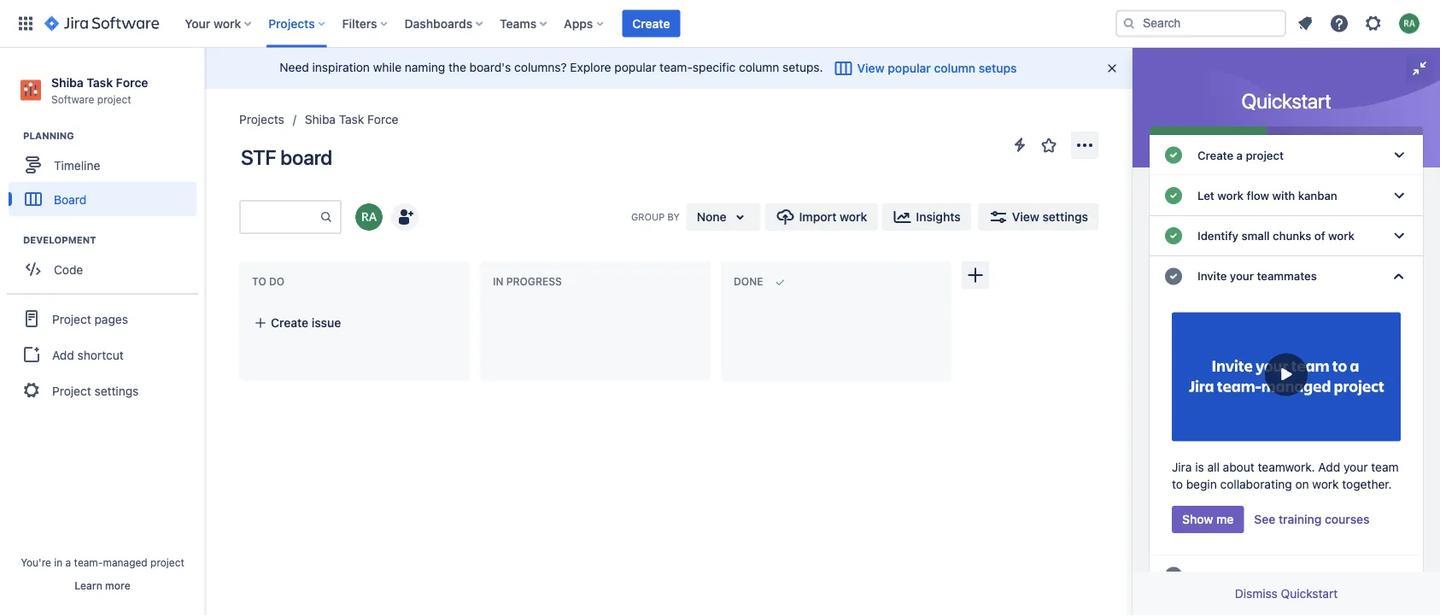 Task type: describe. For each thing, give the bounding box(es) containing it.
0 horizontal spatial team-
[[74, 556, 103, 568]]

0 horizontal spatial column
[[739, 60, 780, 74]]

task for shiba task force software project
[[87, 75, 113, 89]]

shiba task force
[[305, 112, 399, 126]]

checked image for create
[[1164, 145, 1185, 165]]

project settings
[[52, 384, 139, 398]]

the
[[449, 60, 466, 74]]

planning group
[[9, 129, 204, 222]]

inspiration
[[312, 60, 370, 74]]

1 vertical spatial quickstart
[[1282, 587, 1339, 601]]

group
[[631, 211, 665, 222]]

in
[[493, 276, 504, 288]]

your work
[[185, 16, 241, 30]]

project pages link
[[7, 300, 198, 338]]

force for shiba task force
[[368, 112, 399, 126]]

stf
[[241, 145, 276, 169]]

collaborating
[[1221, 477, 1293, 491]]

board
[[54, 192, 86, 206]]

board link
[[9, 182, 197, 216]]

project inside shiba task force software project
[[97, 93, 131, 105]]

your work button
[[180, 10, 258, 37]]

issue
[[312, 316, 341, 330]]

dismiss quickstart link
[[1236, 587, 1339, 601]]

in progress
[[493, 276, 562, 288]]

banner containing your work
[[0, 0, 1441, 48]]

a inside dropdown button
[[1237, 148, 1243, 162]]

to
[[252, 276, 266, 288]]

pages
[[94, 312, 128, 326]]

dismiss image
[[1106, 62, 1120, 75]]

more
[[105, 579, 130, 591]]

appswitcher icon image
[[15, 13, 36, 34]]

development
[[23, 235, 96, 246]]

chevron image for let work flow with kanban
[[1390, 185, 1410, 206]]

need
[[280, 60, 309, 74]]

shiba for shiba task force
[[305, 112, 336, 126]]

0 horizontal spatial a
[[65, 556, 71, 568]]

add shortcut button
[[7, 338, 198, 372]]

view for view settings
[[1013, 210, 1040, 224]]

create issue button
[[244, 308, 466, 338]]

chunks
[[1273, 229, 1312, 243]]

explore
[[570, 60, 612, 74]]

filters
[[342, 16, 377, 30]]

do
[[269, 276, 285, 288]]

connect
[[1198, 569, 1244, 582]]

checked image for identify
[[1164, 226, 1185, 246]]

board
[[281, 145, 332, 169]]

group containing project pages
[[7, 293, 198, 415]]

invite your teammates
[[1198, 269, 1318, 283]]

let work flow with kanban
[[1198, 189, 1338, 202]]

import
[[800, 210, 837, 224]]

learn
[[75, 579, 102, 591]]

timeline link
[[9, 148, 197, 182]]

naming
[[405, 60, 445, 74]]

planning
[[23, 131, 74, 142]]

import image
[[776, 207, 796, 227]]

1 horizontal spatial project
[[150, 556, 184, 568]]

let
[[1198, 189, 1215, 202]]

is
[[1196, 460, 1205, 474]]

checked image for let
[[1164, 185, 1185, 206]]

view popular column setups button
[[824, 55, 1028, 82]]

group by
[[631, 211, 680, 222]]

work for your
[[214, 16, 241, 30]]

connect your tools button
[[1150, 555, 1424, 596]]

teammates
[[1258, 269, 1318, 283]]

sidebar navigation image
[[186, 68, 224, 103]]

me
[[1217, 512, 1234, 526]]

dashboards
[[405, 16, 473, 30]]

teamwork.
[[1258, 460, 1316, 474]]

help image
[[1330, 13, 1350, 34]]

popular inside button
[[888, 61, 931, 75]]

create issue
[[271, 316, 341, 330]]

task for shiba task force
[[339, 112, 364, 126]]

import work link
[[765, 203, 878, 231]]

begin
[[1187, 477, 1218, 491]]

let work flow with kanban button
[[1150, 175, 1424, 216]]

timeline
[[54, 158, 100, 172]]

add shortcut
[[52, 348, 124, 362]]

connect your tools
[[1198, 569, 1300, 582]]

project inside dropdown button
[[1246, 148, 1285, 162]]

projects link
[[239, 109, 284, 130]]

play invite your teammates video image
[[1173, 305, 1402, 449]]

all
[[1208, 460, 1220, 474]]

progress
[[507, 276, 562, 288]]

more image
[[1075, 135, 1096, 156]]

settings image
[[1364, 13, 1385, 34]]

create for create issue
[[271, 316, 309, 330]]

small
[[1242, 229, 1270, 243]]

shiba task force link
[[305, 109, 399, 130]]

need inspiration while naming the board's columns? explore popular team-specific column setups.
[[280, 60, 824, 74]]

dismiss quickstart
[[1236, 587, 1339, 601]]

jira is all about teamwork. add your team to begin collaborating on work together.
[[1173, 460, 1400, 491]]

chevron image for create a project
[[1390, 145, 1410, 165]]

view popular column setups
[[858, 61, 1018, 75]]

apps button
[[559, 10, 610, 37]]

setups
[[979, 61, 1018, 75]]

you're in a team-managed project
[[21, 556, 184, 568]]

apps
[[564, 16, 593, 30]]

checked image for invite
[[1164, 266, 1185, 287]]

show
[[1183, 512, 1214, 526]]

view settings
[[1013, 210, 1089, 224]]

planning image
[[3, 126, 23, 146]]

teams button
[[495, 10, 554, 37]]



Task type: locate. For each thing, give the bounding box(es) containing it.
show me button
[[1173, 506, 1245, 533]]

checked image left the identify
[[1164, 226, 1185, 246]]

setups.
[[783, 60, 824, 74]]

1 vertical spatial team-
[[74, 556, 103, 568]]

work inside import work link
[[840, 210, 868, 224]]

chevron image inside identify small chunks of work "dropdown button"
[[1390, 226, 1410, 246]]

2 chevron image from the top
[[1390, 266, 1410, 287]]

2 chevron image from the top
[[1390, 185, 1410, 206]]

force for shiba task force software project
[[116, 75, 148, 89]]

0 vertical spatial create
[[633, 16, 670, 30]]

0 vertical spatial team-
[[660, 60, 693, 74]]

add people image
[[395, 207, 415, 227]]

1 vertical spatial project
[[52, 384, 91, 398]]

a right the 'in'
[[65, 556, 71, 568]]

group
[[7, 293, 198, 415]]

team- up learn
[[74, 556, 103, 568]]

Search field
[[1116, 10, 1287, 37]]

create for create
[[633, 16, 670, 30]]

1 horizontal spatial view
[[1013, 210, 1040, 224]]

1 vertical spatial add
[[1319, 460, 1341, 474]]

teams
[[500, 16, 537, 30]]

1 horizontal spatial create
[[633, 16, 670, 30]]

1 vertical spatial force
[[368, 112, 399, 126]]

add inside button
[[52, 348, 74, 362]]

2 project from the top
[[52, 384, 91, 398]]

import work
[[800, 210, 868, 224]]

1 vertical spatial projects
[[239, 112, 284, 126]]

identify
[[1198, 229, 1239, 243]]

a up let work flow with kanban
[[1237, 148, 1243, 162]]

0 vertical spatial project
[[52, 312, 91, 326]]

project pages
[[52, 312, 128, 326]]

0 vertical spatial settings
[[1043, 210, 1089, 224]]

with
[[1273, 189, 1296, 202]]

task inside shiba task force software project
[[87, 75, 113, 89]]

project for project pages
[[52, 312, 91, 326]]

settings inside view settings "button"
[[1043, 210, 1089, 224]]

work inside identify small chunks of work "dropdown button"
[[1329, 229, 1355, 243]]

projects up need in the top of the page
[[269, 16, 315, 30]]

invite your teammates button
[[1150, 256, 1424, 297]]

chevron image for identify small chunks of work
[[1390, 226, 1410, 246]]

1 vertical spatial checked image
[[1164, 226, 1185, 246]]

work right import
[[840, 210, 868, 224]]

flow
[[1247, 189, 1270, 202]]

work right let
[[1218, 189, 1244, 202]]

identify small chunks of work button
[[1150, 216, 1424, 256]]

2 horizontal spatial create
[[1198, 148, 1234, 162]]

0 vertical spatial your
[[1231, 269, 1255, 283]]

play video image
[[1266, 353, 1308, 396]]

your inside dropdown button
[[1247, 569, 1271, 582]]

view
[[858, 61, 885, 75], [1013, 210, 1040, 224]]

force inside shiba task force software project
[[116, 75, 148, 89]]

2 vertical spatial create
[[271, 316, 309, 330]]

your
[[1231, 269, 1255, 283], [1344, 460, 1369, 474], [1247, 569, 1271, 582]]

checked image left connect
[[1164, 565, 1185, 586]]

chevron image for invite your teammates
[[1390, 266, 1410, 287]]

project
[[97, 93, 131, 105], [1246, 148, 1285, 162], [150, 556, 184, 568]]

shiba up board
[[305, 112, 336, 126]]

notifications image
[[1296, 13, 1316, 34]]

column inside button
[[935, 61, 976, 75]]

view inside "button"
[[1013, 210, 1040, 224]]

2 vertical spatial project
[[150, 556, 184, 568]]

project inside project settings link
[[52, 384, 91, 398]]

your for teammates
[[1231, 269, 1255, 283]]

projects inside 'dropdown button'
[[269, 16, 315, 30]]

0 horizontal spatial create
[[271, 316, 309, 330]]

you're
[[21, 556, 51, 568]]

video poster image
[[1173, 305, 1402, 449]]

chevron image
[[1390, 226, 1410, 246], [1390, 266, 1410, 287], [1390, 565, 1410, 586]]

1 checked image from the top
[[1164, 185, 1185, 206]]

team-
[[660, 60, 693, 74], [74, 556, 103, 568]]

checked image
[[1164, 185, 1185, 206], [1164, 565, 1185, 586]]

checked image inside the connect your tools dropdown button
[[1164, 565, 1185, 586]]

shiba for shiba task force software project
[[51, 75, 84, 89]]

0 vertical spatial projects
[[269, 16, 315, 30]]

add right teamwork. in the bottom of the page
[[1319, 460, 1341, 474]]

create inside dropdown button
[[1198, 148, 1234, 162]]

column left setups on the right of page
[[935, 61, 976, 75]]

column left setups. at the right top
[[739, 60, 780, 74]]

ruby anderson image
[[356, 203, 383, 231]]

1 vertical spatial chevron image
[[1390, 185, 1410, 206]]

learn more button
[[75, 579, 130, 592]]

insights image
[[893, 207, 913, 227]]

checked image for connect
[[1164, 565, 1185, 586]]

to
[[1173, 477, 1184, 491]]

your up "together."
[[1344, 460, 1369, 474]]

2 vertical spatial your
[[1247, 569, 1271, 582]]

project up let work flow with kanban
[[1246, 148, 1285, 162]]

your for tools
[[1247, 569, 1271, 582]]

1 horizontal spatial team-
[[660, 60, 693, 74]]

settings
[[1043, 210, 1089, 224], [94, 384, 139, 398]]

0 vertical spatial project
[[97, 93, 131, 105]]

settings down the add shortcut button
[[94, 384, 139, 398]]

column
[[739, 60, 780, 74], [935, 61, 976, 75]]

columns?
[[515, 60, 567, 74]]

shiba inside "link"
[[305, 112, 336, 126]]

jira software image
[[44, 13, 159, 34], [44, 13, 159, 34]]

settings down star stf board icon
[[1043, 210, 1089, 224]]

0 vertical spatial checked image
[[1164, 185, 1185, 206]]

invite
[[1198, 269, 1228, 283]]

1 horizontal spatial column
[[935, 61, 976, 75]]

checked image left let
[[1164, 185, 1185, 206]]

0 vertical spatial chevron image
[[1390, 145, 1410, 165]]

quickstart down tools
[[1282, 587, 1339, 601]]

0 vertical spatial checked image
[[1164, 145, 1185, 165]]

create
[[633, 16, 670, 30], [1198, 148, 1234, 162], [271, 316, 309, 330]]

learn more
[[75, 579, 130, 591]]

0 horizontal spatial project
[[97, 93, 131, 105]]

specific
[[693, 60, 736, 74]]

task up software
[[87, 75, 113, 89]]

force left sidebar navigation icon
[[116, 75, 148, 89]]

chevron image
[[1390, 145, 1410, 165], [1390, 185, 1410, 206]]

checked image inside create a project dropdown button
[[1164, 145, 1185, 165]]

3 checked image from the top
[[1164, 266, 1185, 287]]

1 checked image from the top
[[1164, 145, 1185, 165]]

3 chevron image from the top
[[1390, 565, 1410, 586]]

1 vertical spatial a
[[65, 556, 71, 568]]

your profile and settings image
[[1400, 13, 1420, 34]]

filters button
[[337, 10, 394, 37]]

see
[[1255, 512, 1276, 526]]

of
[[1315, 229, 1326, 243]]

a
[[1237, 148, 1243, 162], [65, 556, 71, 568]]

1 horizontal spatial shiba
[[305, 112, 336, 126]]

your up dismiss
[[1247, 569, 1271, 582]]

1 vertical spatial chevron image
[[1390, 266, 1410, 287]]

0 vertical spatial quickstart
[[1242, 89, 1332, 113]]

0 vertical spatial shiba
[[51, 75, 84, 89]]

1 vertical spatial project
[[1246, 148, 1285, 162]]

2 checked image from the top
[[1164, 565, 1185, 586]]

chevron image for connect your tools
[[1390, 565, 1410, 586]]

work right on
[[1313, 477, 1340, 491]]

0 horizontal spatial popular
[[615, 60, 657, 74]]

project right managed
[[150, 556, 184, 568]]

task inside "link"
[[339, 112, 364, 126]]

view down automations menu button icon
[[1013, 210, 1040, 224]]

1 horizontal spatial task
[[339, 112, 364, 126]]

create up let
[[1198, 148, 1234, 162]]

checked image
[[1164, 145, 1185, 165], [1164, 226, 1185, 246], [1164, 266, 1185, 287]]

primary element
[[10, 0, 1116, 47]]

create a project button
[[1150, 135, 1424, 175]]

search image
[[1123, 17, 1137, 30]]

1 horizontal spatial popular
[[888, 61, 931, 75]]

projects for projects "link"
[[239, 112, 284, 126]]

work for import
[[840, 210, 868, 224]]

courses
[[1326, 512, 1370, 526]]

dismiss
[[1236, 587, 1278, 601]]

software
[[51, 93, 94, 105]]

see training courses
[[1255, 512, 1370, 526]]

settings inside project settings link
[[94, 384, 139, 398]]

create right apps popup button at left
[[633, 16, 670, 30]]

star stf board image
[[1039, 135, 1060, 156]]

shiba task force software project
[[51, 75, 148, 105]]

view settings button
[[978, 203, 1099, 231]]

projects up stf
[[239, 112, 284, 126]]

0 horizontal spatial shiba
[[51, 75, 84, 89]]

about
[[1224, 460, 1255, 474]]

0 horizontal spatial settings
[[94, 384, 139, 398]]

see training courses link
[[1253, 506, 1372, 533]]

chevron image inside the connect your tools dropdown button
[[1390, 565, 1410, 586]]

work for let
[[1218, 189, 1244, 202]]

team- down create button
[[660, 60, 693, 74]]

1 horizontal spatial force
[[368, 112, 399, 126]]

insights button
[[882, 203, 972, 231]]

0 horizontal spatial force
[[116, 75, 148, 89]]

show me
[[1183, 512, 1234, 526]]

checked image inside let work flow with kanban dropdown button
[[1164, 185, 1185, 206]]

shiba
[[51, 75, 84, 89], [305, 112, 336, 126]]

work right of
[[1329, 229, 1355, 243]]

dashboards button
[[400, 10, 490, 37]]

your inside jira is all about teamwork. add your team to begin collaborating on work together.
[[1344, 460, 1369, 474]]

view right setups. at the right top
[[858, 61, 885, 75]]

1 horizontal spatial a
[[1237, 148, 1243, 162]]

managed
[[103, 556, 148, 568]]

0 horizontal spatial task
[[87, 75, 113, 89]]

project inside project pages link
[[52, 312, 91, 326]]

none button
[[687, 203, 761, 231]]

1 vertical spatial create
[[1198, 148, 1234, 162]]

quickstart up create a project dropdown button
[[1242, 89, 1332, 113]]

checked image left create a project
[[1164, 145, 1185, 165]]

jira
[[1173, 460, 1193, 474]]

1 vertical spatial checked image
[[1164, 565, 1185, 586]]

1 horizontal spatial settings
[[1043, 210, 1089, 224]]

project right software
[[97, 93, 131, 105]]

work inside let work flow with kanban dropdown button
[[1218, 189, 1244, 202]]

board's
[[470, 60, 511, 74]]

1 chevron image from the top
[[1390, 145, 1410, 165]]

force
[[116, 75, 148, 89], [368, 112, 399, 126]]

project settings link
[[7, 372, 198, 410]]

task down inspiration
[[339, 112, 364, 126]]

2 vertical spatial chevron image
[[1390, 565, 1410, 586]]

0 vertical spatial a
[[1237, 148, 1243, 162]]

2 horizontal spatial project
[[1246, 148, 1285, 162]]

work inside jira is all about teamwork. add your team to begin collaborating on work together.
[[1313, 477, 1340, 491]]

1 vertical spatial shiba
[[305, 112, 336, 126]]

your right invite
[[1231, 269, 1255, 283]]

add left shortcut
[[52, 348, 74, 362]]

while
[[373, 60, 402, 74]]

0 vertical spatial chevron image
[[1390, 226, 1410, 246]]

view for view popular column setups
[[858, 61, 885, 75]]

create for create a project
[[1198, 148, 1234, 162]]

code
[[54, 262, 83, 276]]

by
[[668, 211, 680, 222]]

1 vertical spatial task
[[339, 112, 364, 126]]

checked image left invite
[[1164, 266, 1185, 287]]

development group
[[9, 233, 204, 292]]

work right "your"
[[214, 16, 241, 30]]

settings for view settings
[[1043, 210, 1089, 224]]

0 vertical spatial view
[[858, 61, 885, 75]]

0 vertical spatial force
[[116, 75, 148, 89]]

on
[[1296, 477, 1310, 491]]

settings for project settings
[[94, 384, 139, 398]]

0 horizontal spatial view
[[858, 61, 885, 75]]

create left issue
[[271, 316, 309, 330]]

team
[[1372, 460, 1400, 474]]

project
[[52, 312, 91, 326], [52, 384, 91, 398]]

1 vertical spatial settings
[[94, 384, 139, 398]]

create a project
[[1198, 148, 1285, 162]]

2 vertical spatial checked image
[[1164, 266, 1185, 287]]

minimize image
[[1410, 58, 1431, 79]]

insights
[[917, 210, 961, 224]]

shiba inside shiba task force software project
[[51, 75, 84, 89]]

project up add shortcut
[[52, 312, 91, 326]]

1 vertical spatial your
[[1344, 460, 1369, 474]]

add inside jira is all about teamwork. add your team to begin collaborating on work together.
[[1319, 460, 1341, 474]]

0 horizontal spatial add
[[52, 348, 74, 362]]

shiba up software
[[51, 75, 84, 89]]

1 vertical spatial view
[[1013, 210, 1040, 224]]

create column image
[[966, 265, 986, 285]]

to do
[[252, 276, 285, 288]]

work inside "your work" dropdown button
[[214, 16, 241, 30]]

0 vertical spatial task
[[87, 75, 113, 89]]

view inside button
[[858, 61, 885, 75]]

projects for the projects 'dropdown button'
[[269, 16, 315, 30]]

development image
[[3, 230, 23, 251]]

shortcut
[[77, 348, 124, 362]]

banner
[[0, 0, 1441, 48]]

project down add shortcut
[[52, 384, 91, 398]]

popular
[[615, 60, 657, 74], [888, 61, 931, 75]]

progress bar
[[1150, 126, 1424, 135]]

0 vertical spatial add
[[52, 348, 74, 362]]

in
[[54, 556, 63, 568]]

identify small chunks of work
[[1198, 229, 1355, 243]]

force down while
[[368, 112, 399, 126]]

training
[[1279, 512, 1322, 526]]

1 project from the top
[[52, 312, 91, 326]]

1 horizontal spatial add
[[1319, 460, 1341, 474]]

create inside primary element
[[633, 16, 670, 30]]

chevron image inside the invite your teammates "dropdown button"
[[1390, 266, 1410, 287]]

tools
[[1274, 569, 1300, 582]]

2 checked image from the top
[[1164, 226, 1185, 246]]

Search this board text field
[[241, 202, 320, 232]]

force inside "link"
[[368, 112, 399, 126]]

project for project settings
[[52, 384, 91, 398]]

your inside "dropdown button"
[[1231, 269, 1255, 283]]

chevron image inside create a project dropdown button
[[1390, 145, 1410, 165]]

automations menu button icon image
[[1010, 135, 1031, 155]]

1 chevron image from the top
[[1390, 226, 1410, 246]]

done
[[734, 276, 764, 288]]



Task type: vqa. For each thing, say whether or not it's contained in the screenshot.
Import Work link on the top right of the page
yes



